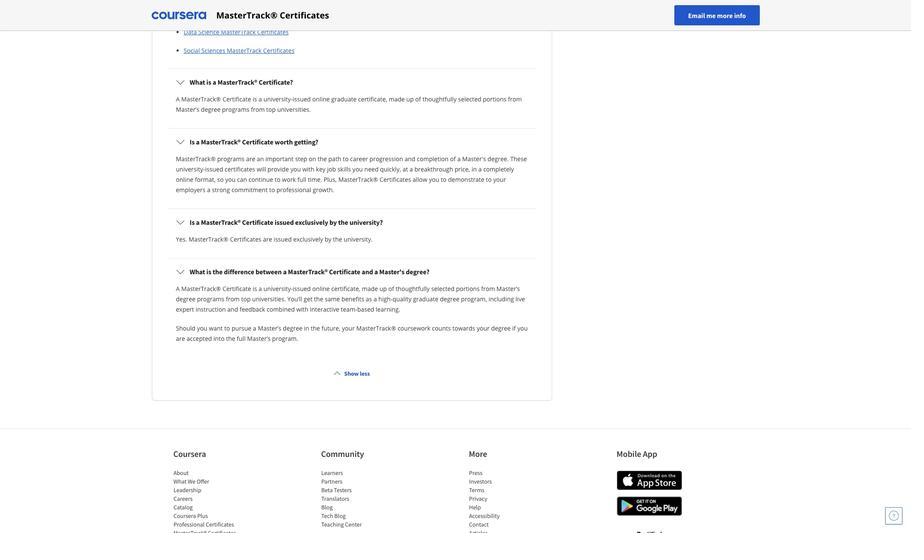 Task type: describe. For each thing, give the bounding box(es) containing it.
catalog
[[173, 503, 193, 511]]

is a mastertrack® certificate issued exclusively by the university?
[[190, 218, 383, 227]]

should you want to pursue a master's degree in the future, your mastertrack® coursework counts towards your degree if you are accepted into the full master's program.
[[176, 324, 528, 343]]

to down the continue on the top left of the page
[[269, 186, 275, 194]]

counts
[[432, 324, 451, 332]]

provide
[[268, 165, 289, 173]]

university?
[[350, 218, 383, 227]]

1 coursera from the top
[[173, 448, 206, 459]]

portions inside 'a mastertrack® certificate is a university-issued online certificate, made up of thoughtfully selected portions from master's degree programs from top universities. you'll get the same benefits as a high-quality graduate degree program, including live expert instruction and feedback combined with interactive team-based learning.'
[[456, 285, 480, 293]]

is for is a mastertrack® certificate worth getting?
[[190, 138, 195, 146]]

program.
[[272, 335, 298, 343]]

list for coursera
[[173, 469, 247, 533]]

is inside the a mastertrack® certificate is a university-issued online graduate certificate, made up of thoughtfully selected portions from master's degree programs from top universities.
[[253, 95, 257, 103]]

mastertrack for data
[[221, 28, 256, 36]]

an
[[257, 155, 264, 163]]

exclusively for university.
[[293, 235, 323, 243]]

science for computer
[[214, 9, 235, 17]]

terms link
[[469, 486, 485, 494]]

so
[[217, 175, 224, 184]]

what is a mastertrack® certificate? button
[[169, 70, 535, 94]]

can
[[237, 175, 247, 184]]

format,
[[195, 175, 216, 184]]

show less
[[344, 370, 370, 377]]

1 horizontal spatial blog
[[334, 512, 346, 520]]

certificate inside the a mastertrack® certificate is a university-issued online graduate certificate, made up of thoughtfully selected portions from master's degree programs from top universities.
[[223, 95, 251, 103]]

you up accepted on the left bottom of the page
[[197, 324, 207, 332]]

degree up program.
[[283, 324, 303, 332]]

testers
[[334, 486, 352, 494]]

computer
[[184, 9, 212, 17]]

email me more info
[[689, 11, 746, 20]]

coursera image
[[152, 8, 206, 22]]

social sciences mastertrack certificates link
[[184, 46, 295, 55]]

full inside mastertrack® programs are an important step on the path to career progression and completion of a master's degree. these university-issued certificates will provide you with key job skills you need quickly, at a breakthrough price, in a completely online format, so you can continue to work full time. plus, mastertrack® certificates allow you to demonstrate to your employers a strong commitment to professional growth.
[[298, 175, 307, 184]]

master's inside 'a mastertrack® certificate is a university-issued online certificate, made up of thoughtfully selected portions from master's degree programs from top universities. you'll get the same benefits as a high-quality graduate degree program, including live expert instruction and feedback combined with interactive team-based learning.'
[[497, 285, 520, 293]]

is a mastertrack® certificate issued exclusively by the university? button
[[169, 210, 535, 234]]

completion
[[417, 155, 449, 163]]

what we offer link
[[173, 478, 209, 485]]

certificate, inside 'a mastertrack® certificate is a university-issued online certificate, made up of thoughtfully selected portions from master's degree programs from top universities. you'll get the same benefits as a high-quality graduate degree program, including live expert instruction and feedback combined with interactive team-based learning.'
[[332, 285, 361, 293]]

if
[[513, 324, 516, 332]]

programs inside the a mastertrack® certificate is a university-issued online graduate certificate, made up of thoughtfully selected portions from master's degree programs from top universities.
[[222, 105, 250, 114]]

catalog link
[[173, 503, 193, 511]]

list for more
[[469, 469, 542, 533]]

by for university?
[[330, 218, 337, 227]]

press investors terms privacy help accessibility contact
[[469, 469, 500, 528]]

coursework
[[398, 324, 431, 332]]

help center image
[[889, 511, 900, 521]]

universities. inside 'a mastertrack® certificate is a university-issued online certificate, made up of thoughtfully selected portions from master's degree programs from top universities. you'll get the same benefits as a high-quality graduate degree program, including live expert instruction and feedback combined with interactive team-based learning.'
[[252, 295, 286, 303]]

blog link
[[321, 503, 333, 511]]

expert
[[176, 305, 194, 313]]

mastertrack® certificates
[[216, 9, 329, 21]]

less
[[360, 370, 370, 377]]

completely
[[484, 165, 514, 173]]

get it on google play image
[[617, 497, 682, 516]]

you down career
[[353, 165, 363, 173]]

translators
[[321, 495, 349, 503]]

between
[[256, 267, 282, 276]]

app
[[643, 448, 658, 459]]

is inside dropdown button
[[207, 78, 211, 86]]

certificate, inside the a mastertrack® certificate is a university-issued online graduate certificate, made up of thoughtfully selected portions from master's degree programs from top universities.
[[358, 95, 388, 103]]

leadership link
[[173, 486, 201, 494]]

a inside dropdown button
[[213, 78, 216, 86]]

what is the difference between a mastertrack® certificate and a master's degree? button
[[169, 260, 535, 284]]

to up skills
[[343, 155, 349, 163]]

yes.
[[176, 235, 187, 243]]

me
[[707, 11, 716, 20]]

partners
[[321, 478, 343, 485]]

download on the app store image
[[617, 471, 682, 490]]

a for a mastertrack® certificate is a university-issued online graduate certificate, made up of thoughtfully selected portions from master's degree programs from top universities.
[[176, 95, 180, 103]]

what is a mastertrack® certificate?
[[190, 78, 293, 86]]

computer science mastertrack certificates link
[[184, 9, 304, 17]]

of inside mastertrack® programs are an important step on the path to career progression and completion of a master's degree. these university-issued certificates will provide you with key job skills you need quickly, at a breakthrough price, in a completely online format, so you can continue to work full time. plus, mastertrack® certificates allow you to demonstrate to your employers a strong commitment to professional growth.
[[450, 155, 456, 163]]

the inside 'a mastertrack® certificate is a university-issued online certificate, made up of thoughtfully selected portions from master's degree programs from top universities. you'll get the same benefits as a high-quality graduate degree program, including live expert instruction and feedback combined with interactive team-based learning.'
[[314, 295, 323, 303]]

degree.
[[488, 155, 509, 163]]

privacy link
[[469, 495, 488, 503]]

online for from
[[313, 95, 330, 103]]

up inside the a mastertrack® certificate is a university-issued online graduate certificate, made up of thoughtfully selected portions from master's degree programs from top universities.
[[407, 95, 414, 103]]

the right into
[[226, 335, 235, 343]]

by for university.
[[325, 235, 332, 243]]

issued inside the a mastertrack® certificate is a university-issued online graduate certificate, made up of thoughtfully selected portions from master's degree programs from top universities.
[[293, 95, 311, 103]]

program,
[[461, 295, 487, 303]]

selected inside the a mastertrack® certificate is a university-issued online graduate certificate, made up of thoughtfully selected portions from master's degree programs from top universities.
[[459, 95, 482, 103]]

professional certificates link
[[173, 521, 234, 528]]

more
[[718, 11, 733, 20]]

info
[[735, 11, 746, 20]]

computer science mastertrack certificates
[[184, 9, 304, 17]]

mobile
[[617, 448, 642, 459]]

graduate inside the a mastertrack® certificate is a university-issued online graduate certificate, made up of thoughtfully selected portions from master's degree programs from top universities.
[[332, 95, 357, 103]]

allow
[[413, 175, 428, 184]]

degree inside the a mastertrack® certificate is a university-issued online graduate certificate, made up of thoughtfully selected portions from master's degree programs from top universities.
[[201, 105, 221, 114]]

of inside 'a mastertrack® certificate is a university-issued online certificate, made up of thoughtfully selected portions from master's degree programs from top universities. you'll get the same benefits as a high-quality graduate degree program, including live expert instruction and feedback combined with interactive team-based learning.'
[[389, 285, 394, 293]]

professional
[[173, 521, 204, 528]]

logo of certified b corporation image
[[632, 527, 667, 533]]

terms
[[469, 486, 485, 494]]

community
[[321, 448, 364, 459]]

with inside 'a mastertrack® certificate is a university-issued online certificate, made up of thoughtfully selected portions from master's degree programs from top universities. you'll get the same benefits as a high-quality graduate degree program, including live expert instruction and feedback combined with interactive team-based learning.'
[[297, 305, 309, 313]]

exclusively for university?
[[295, 218, 328, 227]]

made inside the a mastertrack® certificate is a university-issued online graduate certificate, made up of thoughtfully selected portions from master's degree programs from top universities.
[[389, 95, 405, 103]]

list containing what is a mastertrack® certificate?
[[166, 0, 538, 356]]

is a mastertrack® certificate worth getting? button
[[169, 130, 535, 154]]

selected inside 'a mastertrack® certificate is a university-issued online certificate, made up of thoughtfully selected portions from master's degree programs from top universities. you'll get the same benefits as a high-quality graduate degree program, including live expert instruction and feedback combined with interactive team-based learning.'
[[432, 285, 455, 293]]

to down provide
[[275, 175, 281, 184]]

mastertrack® inside the a mastertrack® certificate is a university-issued online graduate certificate, made up of thoughtfully selected portions from master's degree programs from top universities.
[[181, 95, 221, 103]]

master's inside dropdown button
[[380, 267, 405, 276]]

mastertrack for computer
[[236, 9, 271, 17]]

get
[[304, 295, 313, 303]]

online for top
[[313, 285, 330, 293]]

about what we offer leadership careers catalog coursera plus professional certificates
[[173, 469, 234, 528]]

issued inside dropdown button
[[275, 218, 294, 227]]

with inside mastertrack® programs are an important step on the path to career progression and completion of a master's degree. these university-issued certificates will provide you with key job skills you need quickly, at a breakthrough price, in a completely online format, so you can continue to work full time. plus, mastertrack® certificates allow you to demonstrate to your employers a strong commitment to professional growth.
[[303, 165, 315, 173]]

top inside the a mastertrack® certificate is a university-issued online graduate certificate, made up of thoughtfully selected portions from master's degree programs from top universities.
[[266, 105, 276, 114]]

a inside "should you want to pursue a master's degree in the future, your mastertrack® coursework counts towards your degree if you are accepted into the full master's program."
[[253, 324, 256, 332]]

mastertrack® inside "should you want to pursue a master's degree in the future, your mastertrack® coursework counts towards your degree if you are accepted into the full master's program."
[[357, 324, 396, 332]]

programs inside mastertrack® programs are an important step on the path to career progression and completion of a master's degree. these university-issued certificates will provide you with key job skills you need quickly, at a breakthrough price, in a completely online format, so you can continue to work full time. plus, mastertrack® certificates allow you to demonstrate to your employers a strong commitment to professional growth.
[[217, 155, 245, 163]]

demonstrate
[[448, 175, 485, 184]]

certificates
[[225, 165, 255, 173]]

pursue
[[232, 324, 252, 332]]

press link
[[469, 469, 483, 477]]

will
[[257, 165, 266, 173]]

to down breakthrough
[[441, 175, 447, 184]]

online inside mastertrack® programs are an important step on the path to career progression and completion of a master's degree. these university-issued certificates will provide you with key job skills you need quickly, at a breakthrough price, in a completely online format, so you can continue to work full time. plus, mastertrack® certificates allow you to demonstrate to your employers a strong commitment to professional growth.
[[176, 175, 193, 184]]

towards
[[453, 324, 476, 332]]

what for what is the difference between a mastertrack® certificate and a master's degree?
[[190, 267, 205, 276]]

learning.
[[376, 305, 401, 313]]

full inside "should you want to pursue a master's degree in the future, your mastertrack® coursework counts towards your degree if you are accepted into the full master's program."
[[237, 335, 246, 343]]

coursera inside "about what we offer leadership careers catalog coursera plus professional certificates"
[[173, 512, 196, 520]]

work
[[282, 175, 296, 184]]

is inside 'a mastertrack® certificate is a university-issued online certificate, made up of thoughtfully selected portions from master's degree programs from top universities. you'll get the same benefits as a high-quality graduate degree program, including live expert instruction and feedback combined with interactive team-based learning.'
[[253, 285, 257, 293]]

job
[[327, 165, 336, 173]]

programs inside 'a mastertrack® certificate is a university-issued online certificate, made up of thoughtfully selected portions from master's degree programs from top universities. you'll get the same benefits as a high-quality graduate degree program, including live expert instruction and feedback combined with interactive team-based learning.'
[[197, 295, 225, 303]]

you down step
[[291, 165, 301, 173]]

what for what is a mastertrack® certificate?
[[190, 78, 205, 86]]

mastertrack® inside 'a mastertrack® certificate is a university-issued online certificate, made up of thoughtfully selected portions from master's degree programs from top universities. you'll get the same benefits as a high-quality graduate degree program, including live expert instruction and feedback combined with interactive team-based learning.'
[[181, 285, 221, 293]]

learners
[[321, 469, 343, 477]]

step
[[295, 155, 307, 163]]

contact link
[[469, 521, 489, 528]]

the up university.
[[338, 218, 348, 227]]

benefits
[[342, 295, 364, 303]]



Task type: locate. For each thing, give the bounding box(es) containing it.
certificate up an
[[242, 138, 274, 146]]

programs up certificates
[[217, 155, 245, 163]]

online inside 'a mastertrack® certificate is a university-issued online certificate, made up of thoughtfully selected portions from master's degree programs from top universities. you'll get the same benefits as a high-quality graduate degree program, including live expert instruction and feedback combined with interactive team-based learning.'
[[313, 285, 330, 293]]

1 vertical spatial graduate
[[413, 295, 439, 303]]

what inside "about what we offer leadership careers catalog coursera plus professional certificates"
[[173, 478, 186, 485]]

made inside 'a mastertrack® certificate is a university-issued online certificate, made up of thoughtfully selected portions from master's degree programs from top universities. you'll get the same benefits as a high-quality graduate degree program, including live expert instruction and feedback combined with interactive team-based learning.'
[[362, 285, 378, 293]]

email
[[689, 11, 706, 20]]

a inside 'a mastertrack® certificate is a university-issued online certificate, made up of thoughtfully selected portions from master's degree programs from top universities. you'll get the same benefits as a high-quality graduate degree program, including live expert instruction and feedback combined with interactive team-based learning.'
[[176, 285, 180, 293]]

translators link
[[321, 495, 349, 503]]

1 vertical spatial online
[[176, 175, 193, 184]]

1 vertical spatial what
[[190, 267, 205, 276]]

graduate right quality
[[413, 295, 439, 303]]

0 vertical spatial graduate
[[332, 95, 357, 103]]

tech
[[321, 512, 333, 520]]

0 vertical spatial university-
[[264, 95, 293, 103]]

0 vertical spatial is
[[190, 138, 195, 146]]

2 horizontal spatial are
[[263, 235, 272, 243]]

1 horizontal spatial selected
[[459, 95, 482, 103]]

0 vertical spatial what
[[190, 78, 205, 86]]

exclusively down is a mastertrack® certificate issued exclusively by the university? at the left of page
[[293, 235, 323, 243]]

list containing computer science mastertrack certificates
[[179, 0, 528, 55]]

0 vertical spatial by
[[330, 218, 337, 227]]

0 vertical spatial certificate,
[[358, 95, 388, 103]]

what inside what is the difference between a mastertrack® certificate and a master's degree? dropdown button
[[190, 267, 205, 276]]

and
[[405, 155, 416, 163], [362, 267, 373, 276], [228, 305, 238, 313]]

what is the difference between a mastertrack® certificate and a master's degree?
[[190, 267, 430, 276]]

0 horizontal spatial your
[[342, 324, 355, 332]]

1 vertical spatial blog
[[334, 512, 346, 520]]

0 vertical spatial science
[[214, 9, 235, 17]]

is inside dropdown button
[[207, 267, 211, 276]]

1 vertical spatial a
[[176, 285, 180, 293]]

issued down certificate?
[[293, 95, 311, 103]]

with down get
[[297, 305, 309, 313]]

0 vertical spatial mastertrack
[[236, 9, 271, 17]]

1 horizontal spatial full
[[298, 175, 307, 184]]

0 horizontal spatial made
[[362, 285, 378, 293]]

2 vertical spatial are
[[176, 335, 185, 343]]

what up the expert
[[190, 267, 205, 276]]

1 vertical spatial university-
[[176, 165, 205, 173]]

1 vertical spatial programs
[[217, 155, 245, 163]]

is a mastertrack® certificate worth getting?
[[190, 138, 319, 146]]

0 vertical spatial full
[[298, 175, 307, 184]]

path
[[329, 155, 342, 163]]

from
[[508, 95, 522, 103], [251, 105, 265, 114], [482, 285, 495, 293], [226, 295, 240, 303]]

by left university?
[[330, 218, 337, 227]]

is left difference
[[207, 267, 211, 276]]

the left university.
[[333, 235, 342, 243]]

accessibility
[[469, 512, 500, 520]]

coursera down catalog
[[173, 512, 196, 520]]

help link
[[469, 503, 481, 511]]

1 vertical spatial science
[[199, 28, 220, 36]]

instruction
[[196, 305, 226, 313]]

0 vertical spatial top
[[266, 105, 276, 114]]

your down completely
[[494, 175, 506, 184]]

1 horizontal spatial are
[[246, 155, 255, 163]]

2 is from the top
[[190, 218, 195, 227]]

1 horizontal spatial list item
[[469, 529, 542, 533]]

science up data science mastertrack certificates
[[214, 9, 235, 17]]

list containing press
[[469, 469, 542, 533]]

0 vertical spatial exclusively
[[295, 218, 328, 227]]

worth
[[275, 138, 293, 146]]

full down pursue
[[237, 335, 246, 343]]

certificate,
[[358, 95, 388, 103], [332, 285, 361, 293]]

1 horizontal spatial and
[[362, 267, 373, 276]]

0 horizontal spatial list item
[[173, 529, 247, 533]]

in inside mastertrack® programs are an important step on the path to career progression and completion of a master's degree. these university-issued certificates will provide you with key job skills you need quickly, at a breakthrough price, in a completely online format, so you can continue to work full time. plus, mastertrack® certificates allow you to demonstrate to your employers a strong commitment to professional growth.
[[472, 165, 477, 173]]

exclusively
[[295, 218, 328, 227], [293, 235, 323, 243]]

mastertrack up social sciences mastertrack certificates
[[221, 28, 256, 36]]

university- inside mastertrack® programs are an important step on the path to career progression and completion of a master's degree. these university-issued certificates will provide you with key job skills you need quickly, at a breakthrough price, in a completely online format, so you can continue to work full time. plus, mastertrack® certificates allow you to demonstrate to your employers a strong commitment to professional growth.
[[176, 165, 205, 173]]

a inside the a mastertrack® certificate is a university-issued online graduate certificate, made up of thoughtfully selected portions from master's degree programs from top universities.
[[176, 95, 180, 103]]

and left feedback
[[228, 305, 238, 313]]

1 vertical spatial made
[[362, 285, 378, 293]]

mastertrack up data science mastertrack certificates
[[236, 9, 271, 17]]

difference
[[224, 267, 254, 276]]

0 vertical spatial and
[[405, 155, 416, 163]]

universities.
[[277, 105, 311, 114], [252, 295, 286, 303]]

0 horizontal spatial top
[[241, 295, 251, 303]]

1 vertical spatial in
[[304, 324, 309, 332]]

degree left if
[[492, 324, 511, 332]]

1 vertical spatial and
[[362, 267, 373, 276]]

certificate down what is a mastertrack® certificate? on the left
[[223, 95, 251, 103]]

social sciences mastertrack certificates
[[184, 46, 295, 55]]

privacy
[[469, 495, 488, 503]]

mastertrack® inside dropdown button
[[218, 78, 258, 86]]

0 vertical spatial blog
[[321, 503, 333, 511]]

university- for from
[[264, 285, 293, 293]]

by down is a mastertrack® certificate issued exclusively by the university? dropdown button
[[325, 235, 332, 243]]

0 vertical spatial in
[[472, 165, 477, 173]]

issued
[[293, 95, 311, 103], [205, 165, 223, 173], [275, 218, 294, 227], [274, 235, 292, 243], [293, 285, 311, 293]]

0 vertical spatial up
[[407, 95, 414, 103]]

universities. down certificate?
[[277, 105, 311, 114]]

the
[[318, 155, 327, 163], [338, 218, 348, 227], [333, 235, 342, 243], [213, 267, 223, 276], [314, 295, 323, 303], [311, 324, 320, 332], [226, 335, 235, 343]]

0 horizontal spatial and
[[228, 305, 238, 313]]

2 vertical spatial mastertrack
[[227, 46, 262, 55]]

what inside what is a mastertrack® certificate? dropdown button
[[190, 78, 205, 86]]

1 is from the top
[[190, 138, 195, 146]]

are inside "should you want to pursue a master's degree in the future, your mastertrack® coursework counts towards your degree if you are accepted into the full master's program."
[[176, 335, 185, 343]]

degree up the expert
[[176, 295, 196, 303]]

university- down the between
[[264, 285, 293, 293]]

up
[[407, 95, 414, 103], [380, 285, 387, 293]]

are down is a mastertrack® certificate issued exclusively by the university? at the left of page
[[263, 235, 272, 243]]

coursera plus link
[[173, 512, 208, 520]]

your right the towards
[[477, 324, 490, 332]]

certificates inside "about what we offer leadership careers catalog coursera plus professional certificates"
[[206, 521, 234, 528]]

center
[[345, 521, 362, 528]]

a
[[176, 95, 180, 103], [176, 285, 180, 293]]

list containing learners
[[321, 469, 394, 529]]

2 vertical spatial university-
[[264, 285, 293, 293]]

master's left degree?
[[380, 267, 405, 276]]

list item for coursera
[[173, 529, 247, 533]]

and up at
[[405, 155, 416, 163]]

what down the about
[[173, 478, 186, 485]]

growth.
[[313, 186, 334, 194]]

2 horizontal spatial of
[[450, 155, 456, 163]]

1 vertical spatial coursera
[[173, 512, 196, 520]]

up inside 'a mastertrack® certificate is a university-issued online certificate, made up of thoughtfully selected portions from master's degree programs from top universities. you'll get the same benefits as a high-quality graduate degree program, including live expert instruction and feedback combined with interactive team-based learning.'
[[380, 285, 387, 293]]

to right want
[[224, 324, 230, 332]]

1 horizontal spatial portions
[[483, 95, 507, 103]]

university- inside 'a mastertrack® certificate is a university-issued online certificate, made up of thoughtfully selected portions from master's degree programs from top universities. you'll get the same benefits as a high-quality graduate degree program, including live expert instruction and feedback combined with interactive team-based learning.'
[[264, 285, 293, 293]]

issued inside mastertrack® programs are an important step on the path to career progression and completion of a master's degree. these university-issued certificates will provide you with key job skills you need quickly, at a breakthrough price, in a completely online format, so you can continue to work full time. plus, mastertrack® certificates allow you to demonstrate to your employers a strong commitment to professional growth.
[[205, 165, 223, 173]]

at
[[403, 165, 408, 173]]

blog up teaching center link
[[334, 512, 346, 520]]

1 list item from the left
[[173, 529, 247, 533]]

2 vertical spatial what
[[173, 478, 186, 485]]

investors
[[469, 478, 492, 485]]

list item
[[173, 529, 247, 533], [469, 529, 542, 533]]

0 vertical spatial online
[[313, 95, 330, 103]]

a inside the a mastertrack® certificate is a university-issued online graduate certificate, made up of thoughtfully selected portions from master's degree programs from top universities.
[[259, 95, 262, 103]]

leadership
[[173, 486, 201, 494]]

portions inside the a mastertrack® certificate is a university-issued online graduate certificate, made up of thoughtfully selected portions from master's degree programs from top universities.
[[483, 95, 507, 103]]

beta
[[321, 486, 333, 494]]

continue
[[249, 175, 273, 184]]

programs down what is a mastertrack® certificate? on the left
[[222, 105, 250, 114]]

1 horizontal spatial graduate
[[413, 295, 439, 303]]

certificate up 'a mastertrack® certificate is a university-issued online certificate, made up of thoughtfully selected portions from master's degree programs from top universities. you'll get the same benefits as a high-quality graduate degree program, including live expert instruction and feedback combined with interactive team-based learning.'
[[329, 267, 361, 276]]

learners link
[[321, 469, 343, 477]]

the right on
[[318, 155, 327, 163]]

top
[[266, 105, 276, 114], [241, 295, 251, 303]]

1 vertical spatial are
[[263, 235, 272, 243]]

science
[[214, 9, 235, 17], [199, 28, 220, 36]]

0 vertical spatial programs
[[222, 105, 250, 114]]

0 horizontal spatial portions
[[456, 285, 480, 293]]

in left future,
[[304, 324, 309, 332]]

1 vertical spatial exclusively
[[293, 235, 323, 243]]

2 horizontal spatial and
[[405, 155, 416, 163]]

full right work
[[298, 175, 307, 184]]

0 vertical spatial with
[[303, 165, 315, 173]]

1 horizontal spatial up
[[407, 95, 414, 103]]

2 vertical spatial programs
[[197, 295, 225, 303]]

university- down certificate?
[[264, 95, 293, 103]]

accepted
[[187, 335, 212, 343]]

0 vertical spatial portions
[[483, 95, 507, 103]]

is down what is a mastertrack® certificate? on the left
[[253, 95, 257, 103]]

online up same
[[313, 285, 330, 293]]

to down completely
[[486, 175, 492, 184]]

list
[[166, 0, 538, 356], [179, 0, 528, 55], [173, 469, 247, 533], [321, 469, 394, 529], [469, 469, 542, 533]]

degree down what is a mastertrack® certificate? on the left
[[201, 105, 221, 114]]

top down certificate?
[[266, 105, 276, 114]]

contact
[[469, 521, 489, 528]]

1 a from the top
[[176, 95, 180, 103]]

0 vertical spatial a
[[176, 95, 180, 103]]

mastertrack down data science mastertrack certificates 'link' at top
[[227, 46, 262, 55]]

mastertrack for social
[[227, 46, 262, 55]]

what down social on the left of the page
[[190, 78, 205, 86]]

degree?
[[406, 267, 430, 276]]

2 horizontal spatial your
[[494, 175, 506, 184]]

of inside the a mastertrack® certificate is a university-issued online graduate certificate, made up of thoughtfully selected portions from master's degree programs from top universities.
[[416, 95, 421, 103]]

1 vertical spatial thoughtfully
[[396, 285, 430, 293]]

is down sciences
[[207, 78, 211, 86]]

1 vertical spatial selected
[[432, 285, 455, 293]]

online down what is a mastertrack® certificate? dropdown button
[[313, 95, 330, 103]]

online
[[313, 95, 330, 103], [176, 175, 193, 184], [313, 285, 330, 293]]

tech blog link
[[321, 512, 346, 520]]

are
[[246, 155, 255, 163], [263, 235, 272, 243], [176, 335, 185, 343]]

a mastertrack® certificate is a university-issued online graduate certificate, made up of thoughtfully selected portions from master's degree programs from top universities.
[[176, 95, 522, 114]]

blog up the tech
[[321, 503, 333, 511]]

2 list item from the left
[[469, 529, 542, 533]]

master's up price,
[[463, 155, 486, 163]]

0 vertical spatial universities.
[[277, 105, 311, 114]]

1 vertical spatial master's
[[380, 267, 405, 276]]

1 vertical spatial is
[[190, 218, 195, 227]]

certificates inside mastertrack® programs are an important step on the path to career progression and completion of a master's degree. these university-issued certificates will provide you with key job skills you need quickly, at a breakthrough price, in a completely online format, so you can continue to work full time. plus, mastertrack® certificates allow you to demonstrate to your employers a strong commitment to professional growth.
[[380, 175, 411, 184]]

graduate
[[332, 95, 357, 103], [413, 295, 439, 303]]

should
[[176, 324, 196, 332]]

0 horizontal spatial are
[[176, 335, 185, 343]]

learners partners beta testers translators blog tech blog teaching center
[[321, 469, 362, 528]]

0 horizontal spatial blog
[[321, 503, 333, 511]]

universities. inside the a mastertrack® certificate is a university-issued online graduate certificate, made up of thoughtfully selected portions from master's degree programs from top universities.
[[277, 105, 311, 114]]

university.
[[344, 235, 373, 243]]

2 vertical spatial and
[[228, 305, 238, 313]]

based
[[358, 305, 375, 313]]

2 vertical spatial online
[[313, 285, 330, 293]]

science for data
[[199, 28, 220, 36]]

1 vertical spatial by
[[325, 235, 332, 243]]

certificate inside 'a mastertrack® certificate is a university-issued online certificate, made up of thoughtfully selected portions from master's degree programs from top universities. you'll get the same benefits as a high-quality graduate degree program, including live expert instruction and feedback combined with interactive team-based learning.'
[[223, 285, 251, 293]]

2 coursera from the top
[[173, 512, 196, 520]]

mastertrack® programs are an important step on the path to career progression and completion of a master's degree. these university-issued certificates will provide you with key job skills you need quickly, at a breakthrough price, in a completely online format, so you can continue to work full time. plus, mastertrack® certificates allow you to demonstrate to your employers a strong commitment to professional growth.
[[176, 155, 527, 194]]

the left future,
[[311, 324, 320, 332]]

commitment
[[232, 186, 268, 194]]

2 vertical spatial of
[[389, 285, 394, 293]]

the left difference
[[213, 267, 223, 276]]

1 vertical spatial mastertrack
[[221, 28, 256, 36]]

are down should
[[176, 335, 185, 343]]

0 horizontal spatial of
[[389, 285, 394, 293]]

to inside "should you want to pursue a master's degree in the future, your mastertrack® coursework counts towards your degree if you are accepted into the full master's program."
[[224, 324, 230, 332]]

live
[[516, 295, 525, 303]]

0 horizontal spatial full
[[237, 335, 246, 343]]

progression
[[370, 155, 403, 163]]

0 horizontal spatial graduate
[[332, 95, 357, 103]]

teaching
[[321, 521, 344, 528]]

list item down professional certificates link on the bottom of the page
[[173, 529, 247, 533]]

sciences
[[202, 46, 225, 55]]

data
[[184, 28, 197, 36]]

1 vertical spatial top
[[241, 295, 251, 303]]

0 vertical spatial are
[[246, 155, 255, 163]]

exclusively inside dropdown button
[[295, 218, 328, 227]]

0 vertical spatial coursera
[[173, 448, 206, 459]]

is
[[190, 138, 195, 146], [190, 218, 195, 227]]

into
[[214, 335, 225, 343]]

0 horizontal spatial up
[[380, 285, 387, 293]]

certificates
[[273, 9, 304, 17], [280, 9, 329, 21], [257, 28, 289, 36], [263, 46, 295, 55], [380, 175, 411, 184], [230, 235, 262, 243], [206, 521, 234, 528]]

university-
[[264, 95, 293, 103], [176, 165, 205, 173], [264, 285, 293, 293]]

0 horizontal spatial selected
[[432, 285, 455, 293]]

these
[[511, 155, 527, 163]]

issued up yes. mastertrack® certificates are issued exclusively by the university.
[[275, 218, 294, 227]]

graduate inside 'a mastertrack® certificate is a university-issued online certificate, made up of thoughtfully selected portions from master's degree programs from top universities. you'll get the same benefits as a high-quality graduate degree program, including live expert instruction and feedback combined with interactive team-based learning.'
[[413, 295, 439, 303]]

and inside mastertrack® programs are an important step on the path to career progression and completion of a master's degree. these university-issued certificates will provide you with key job skills you need quickly, at a breakthrough price, in a completely online format, so you can continue to work full time. plus, mastertrack® certificates allow you to demonstrate to your employers a strong commitment to professional growth.
[[405, 155, 416, 163]]

1 horizontal spatial of
[[416, 95, 421, 103]]

master's inside the a mastertrack® certificate is a university-issued online graduate certificate, made up of thoughtfully selected portions from master's degree programs from top universities.
[[176, 105, 200, 114]]

and up as
[[362, 267, 373, 276]]

university- for programs
[[264, 95, 293, 103]]

1 vertical spatial with
[[297, 305, 309, 313]]

on
[[309, 155, 316, 163]]

are inside mastertrack® programs are an important step on the path to career progression and completion of a master's degree. these university-issued certificates will provide you with key job skills you need quickly, at a breakthrough price, in a completely online format, so you can continue to work full time. plus, mastertrack® certificates allow you to demonstrate to your employers a strong commitment to professional growth.
[[246, 155, 255, 163]]

with down on
[[303, 165, 315, 173]]

accessibility link
[[469, 512, 500, 520]]

data science mastertrack certificates
[[184, 28, 289, 36]]

what
[[190, 78, 205, 86], [190, 267, 205, 276], [173, 478, 186, 485]]

including
[[489, 295, 514, 303]]

certificate up yes. mastertrack® certificates are issued exclusively by the university.
[[242, 218, 274, 227]]

list containing about
[[173, 469, 247, 533]]

certificate down difference
[[223, 285, 251, 293]]

about
[[173, 469, 189, 477]]

about link
[[173, 469, 189, 477]]

2 a from the top
[[176, 285, 180, 293]]

a mastertrack® certificate is a university-issued online certificate, made up of thoughtfully selected portions from master's degree programs from top universities. you'll get the same benefits as a high-quality graduate degree program, including live expert instruction and feedback combined with interactive team-based learning.
[[176, 285, 525, 313]]

you right so
[[225, 175, 236, 184]]

teaching center link
[[321, 521, 362, 528]]

show less button
[[331, 366, 374, 381]]

top up feedback
[[241, 295, 251, 303]]

0 vertical spatial thoughtfully
[[423, 95, 457, 103]]

in right price,
[[472, 165, 477, 173]]

a for a mastertrack® certificate is a university-issued online certificate, made up of thoughtfully selected portions from master's degree programs from top universities. you'll get the same benefits as a high-quality graduate degree program, including live expert instruction and feedback combined with interactive team-based learning.
[[176, 285, 180, 293]]

graduate down what is a mastertrack® certificate? dropdown button
[[332, 95, 357, 103]]

exclusively down growth.
[[295, 218, 328, 227]]

1 vertical spatial universities.
[[252, 295, 286, 303]]

want
[[209, 324, 223, 332]]

university- up format,
[[176, 165, 205, 173]]

science right data at top left
[[199, 28, 220, 36]]

price,
[[455, 165, 470, 173]]

master's
[[463, 155, 486, 163], [380, 267, 405, 276]]

thoughtfully inside the a mastertrack® certificate is a university-issued online graduate certificate, made up of thoughtfully selected portions from master's degree programs from top universities.
[[423, 95, 457, 103]]

coursera up about link
[[173, 448, 206, 459]]

1 horizontal spatial in
[[472, 165, 477, 173]]

the right get
[[314, 295, 323, 303]]

0 vertical spatial master's
[[463, 155, 486, 163]]

your right future,
[[342, 324, 355, 332]]

time.
[[308, 175, 322, 184]]

quickly,
[[380, 165, 401, 173]]

and inside 'a mastertrack® certificate is a university-issued online certificate, made up of thoughtfully selected portions from master's degree programs from top universities. you'll get the same benefits as a high-quality graduate degree program, including live expert instruction and feedback combined with interactive team-based learning.'
[[228, 305, 238, 313]]

1 horizontal spatial made
[[389, 95, 405, 103]]

key
[[316, 165, 326, 173]]

0 vertical spatial of
[[416, 95, 421, 103]]

0 horizontal spatial master's
[[380, 267, 405, 276]]

1 horizontal spatial top
[[266, 105, 276, 114]]

partners link
[[321, 478, 343, 485]]

mastertrack
[[236, 9, 271, 17], [221, 28, 256, 36], [227, 46, 262, 55]]

1 vertical spatial of
[[450, 155, 456, 163]]

combined
[[267, 305, 295, 313]]

by inside dropdown button
[[330, 218, 337, 227]]

your inside mastertrack® programs are an important step on the path to career progression and completion of a master's degree. these university-issued certificates will provide you with key job skills you need quickly, at a breakthrough price, in a completely online format, so you can continue to work full time. plus, mastertrack® certificates allow you to demonstrate to your employers a strong commitment to professional growth.
[[494, 175, 506, 184]]

1 vertical spatial full
[[237, 335, 246, 343]]

university- inside the a mastertrack® certificate is a university-issued online graduate certificate, made up of thoughtfully selected portions from master's degree programs from top universities.
[[264, 95, 293, 103]]

1 vertical spatial certificate,
[[332, 285, 361, 293]]

list item down accessibility link at right bottom
[[469, 529, 542, 533]]

and inside what is the difference between a mastertrack® certificate and a master's degree? dropdown button
[[362, 267, 373, 276]]

certificate, down what is a mastertrack® certificate? dropdown button
[[358, 95, 388, 103]]

list item for more
[[469, 529, 542, 533]]

certificate, up benefits
[[332, 285, 361, 293]]

0 vertical spatial made
[[389, 95, 405, 103]]

top inside 'a mastertrack® certificate is a university-issued online certificate, made up of thoughtfully selected portions from master's degree programs from top universities. you'll get the same benefits as a high-quality graduate degree program, including live expert instruction and feedback combined with interactive team-based learning.'
[[241, 295, 251, 303]]

you'll
[[288, 295, 302, 303]]

are left an
[[246, 155, 255, 163]]

0 vertical spatial selected
[[459, 95, 482, 103]]

you down breakthrough
[[429, 175, 440, 184]]

issued up get
[[293, 285, 311, 293]]

1 horizontal spatial master's
[[463, 155, 486, 163]]

need
[[365, 165, 379, 173]]

the inside mastertrack® programs are an important step on the path to career progression and completion of a master's degree. these university-issued certificates will provide you with key job skills you need quickly, at a breakthrough price, in a completely online format, so you can continue to work full time. plus, mastertrack® certificates allow you to demonstrate to your employers a strong commitment to professional growth.
[[318, 155, 327, 163]]

list for community
[[321, 469, 394, 529]]

issued up so
[[205, 165, 223, 173]]

1 horizontal spatial your
[[477, 324, 490, 332]]

in inside "should you want to pursue a master's degree in the future, your mastertrack® coursework counts towards your degree if you are accepted into the full master's program."
[[304, 324, 309, 332]]

programs up instruction
[[197, 295, 225, 303]]

is up feedback
[[253, 285, 257, 293]]

thoughtfully inside 'a mastertrack® certificate is a university-issued online certificate, made up of thoughtfully selected portions from master's degree programs from top universities. you'll get the same benefits as a high-quality graduate degree program, including live expert instruction and feedback combined with interactive team-based learning.'
[[396, 285, 430, 293]]

issued down is a mastertrack® certificate issued exclusively by the university? at the left of page
[[274, 235, 292, 243]]

you right if
[[518, 324, 528, 332]]

1 vertical spatial up
[[380, 285, 387, 293]]

degree left program,
[[440, 295, 460, 303]]

made
[[389, 95, 405, 103], [362, 285, 378, 293]]

online inside the a mastertrack® certificate is a university-issued online graduate certificate, made up of thoughtfully selected portions from master's degree programs from top universities.
[[313, 95, 330, 103]]

email me more info button
[[675, 5, 760, 25]]

universities. up "combined"
[[252, 295, 286, 303]]

team-
[[341, 305, 358, 313]]

1 vertical spatial portions
[[456, 285, 480, 293]]

professional
[[277, 186, 311, 194]]

master's inside mastertrack® programs are an important step on the path to career progression and completion of a master's degree. these university-issued certificates will provide you with key job skills you need quickly, at a breakthrough price, in a completely online format, so you can continue to work full time. plus, mastertrack® certificates allow you to demonstrate to your employers a strong commitment to professional growth.
[[463, 155, 486, 163]]

issued inside 'a mastertrack® certificate is a university-issued online certificate, made up of thoughtfully selected portions from master's degree programs from top universities. you'll get the same benefits as a high-quality graduate degree program, including live expert instruction and feedback combined with interactive team-based learning.'
[[293, 285, 311, 293]]

is for is a mastertrack® certificate issued exclusively by the university?
[[190, 218, 195, 227]]

online up employers
[[176, 175, 193, 184]]

0 horizontal spatial in
[[304, 324, 309, 332]]



Task type: vqa. For each thing, say whether or not it's contained in the screenshot.
the top DEADLINE:
no



